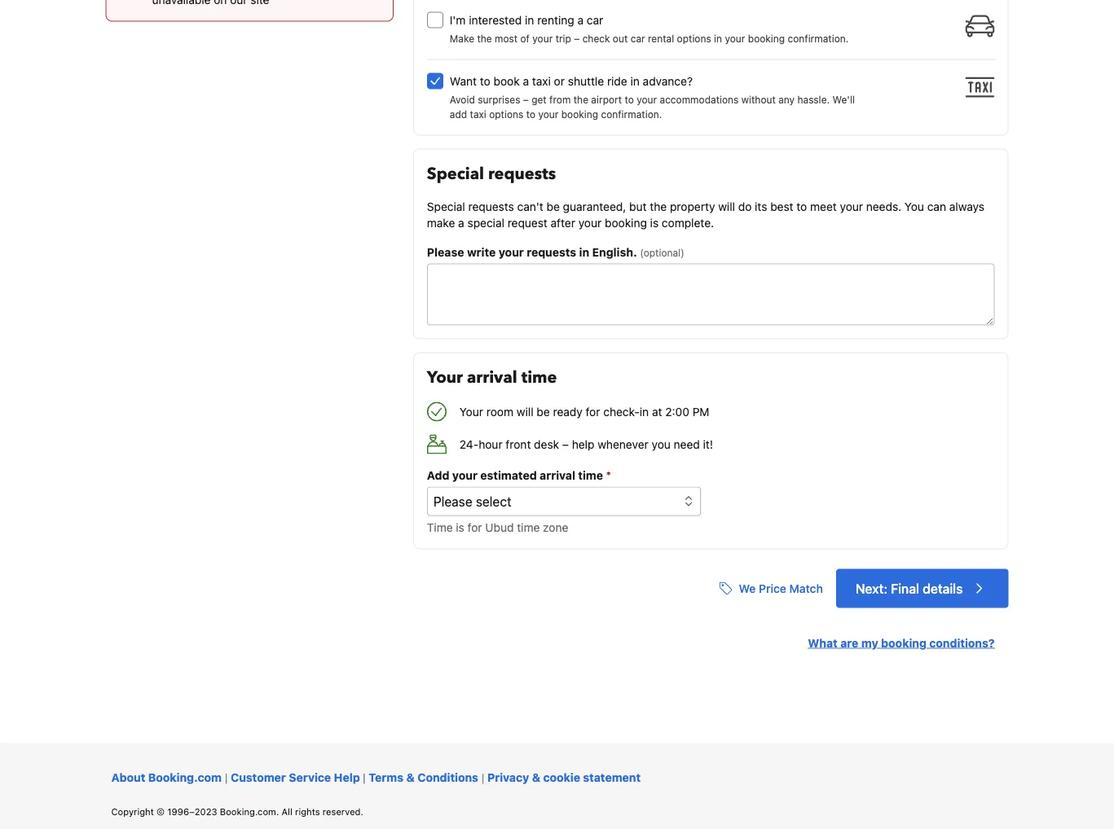 Task type: locate. For each thing, give the bounding box(es) containing it.
after
[[551, 216, 576, 230]]

your up the without
[[725, 33, 745, 45]]

is
[[650, 216, 659, 230], [456, 521, 465, 535]]

ready
[[553, 405, 583, 419]]

your right meet
[[840, 200, 863, 213]]

1 vertical spatial taxi
[[470, 109, 487, 120]]

about booking.com link
[[111, 771, 222, 785]]

is up "(optional)" at the top of the page
[[650, 216, 659, 230]]

0 horizontal spatial will
[[517, 405, 534, 419]]

1 vertical spatial special
[[427, 200, 465, 213]]

0 vertical spatial a
[[578, 13, 584, 27]]

– right trip
[[574, 33, 580, 45]]

to left the book
[[480, 74, 491, 88]]

a right the book
[[523, 74, 529, 88]]

car
[[587, 13, 604, 27], [631, 33, 645, 45]]

time for zone
[[517, 521, 540, 535]]

–
[[574, 33, 580, 45], [523, 94, 529, 106], [562, 438, 569, 451]]

next: final details
[[856, 581, 963, 597]]

1 horizontal spatial arrival
[[540, 469, 576, 482]]

taxi
[[532, 74, 551, 88], [470, 109, 487, 120]]

a right make
[[458, 216, 465, 230]]

trip
[[556, 33, 571, 45]]

request
[[508, 216, 548, 230]]

requests up can't
[[488, 163, 556, 185]]

in right rental
[[714, 33, 722, 45]]

1 vertical spatial car
[[631, 33, 645, 45]]

arrival
[[467, 367, 517, 389], [540, 469, 576, 482]]

– left get
[[523, 94, 529, 106]]

special for special requests
[[427, 163, 484, 185]]

taxi left or
[[532, 74, 551, 88]]

1 vertical spatial –
[[523, 94, 529, 106]]

time left *
[[578, 469, 603, 482]]

in
[[525, 13, 534, 27], [714, 33, 722, 45], [631, 74, 640, 88], [579, 246, 590, 259], [640, 405, 649, 419]]

will left do at the right
[[718, 200, 735, 213]]

special inside special requests can't be guaranteed, but the property will do its best to meet your needs. you can always make a special request after your booking is complete.
[[427, 200, 465, 213]]

make
[[427, 216, 455, 230]]

about booking.com
[[111, 771, 222, 785]]

0 horizontal spatial –
[[523, 94, 529, 106]]

0 vertical spatial time
[[522, 367, 557, 389]]

0 vertical spatial car
[[587, 13, 604, 27]]

0 horizontal spatial taxi
[[470, 109, 487, 120]]

property
[[670, 200, 715, 213]]

be left the ready
[[537, 405, 550, 419]]

&
[[406, 771, 415, 785], [532, 771, 541, 785]]

your
[[427, 367, 463, 389], [460, 405, 483, 419]]

confirmation. down airport
[[601, 109, 662, 120]]

options inside avoid surprises – get from the airport to your accommodations without any hassle. we'll add taxi options to your booking confirmation.
[[489, 109, 524, 120]]

1 special from the top
[[427, 163, 484, 185]]

check
[[583, 33, 610, 45]]

room
[[487, 405, 514, 419]]

in left english.
[[579, 246, 590, 259]]

– left help
[[562, 438, 569, 451]]

statement
[[583, 771, 641, 785]]

1 horizontal spatial for
[[586, 405, 600, 419]]

0 horizontal spatial &
[[406, 771, 415, 785]]

0 vertical spatial –
[[574, 33, 580, 45]]

booking down from at top
[[562, 109, 598, 120]]

your down get
[[538, 109, 559, 120]]

confirmation. up hassle.
[[788, 33, 849, 45]]

copyright © 1996–2023 booking.com. all rights reserved.
[[111, 807, 364, 818]]

0 horizontal spatial confirmation.
[[601, 109, 662, 120]]

0 horizontal spatial for
[[468, 521, 482, 535]]

1 horizontal spatial –
[[562, 438, 569, 451]]

customer service help link
[[231, 771, 363, 785]]

the inside avoid surprises – get from the airport to your accommodations without any hassle. we'll add taxi options to your booking confirmation.
[[574, 94, 589, 106]]

1 horizontal spatial the
[[574, 94, 589, 106]]

we'll
[[833, 94, 855, 106]]

i'm
[[450, 13, 466, 27]]

details
[[923, 581, 963, 597]]

we
[[739, 582, 756, 596]]

the left the most
[[477, 33, 492, 45]]

please
[[427, 246, 464, 259]]

0 vertical spatial options
[[677, 33, 712, 45]]

1 vertical spatial be
[[537, 405, 550, 419]]

& left cookie
[[532, 771, 541, 785]]

your left room
[[460, 405, 483, 419]]

in left at
[[640, 405, 649, 419]]

options
[[677, 33, 712, 45], [489, 109, 524, 120]]

1 horizontal spatial a
[[523, 74, 529, 88]]

requests for special requests
[[488, 163, 556, 185]]

0 vertical spatial your
[[427, 367, 463, 389]]

1 horizontal spatial is
[[650, 216, 659, 230]]

1 vertical spatial the
[[574, 94, 589, 106]]

accommodations
[[660, 94, 739, 106]]

cookie
[[543, 771, 580, 785]]

taxi right add
[[470, 109, 487, 120]]

1 & from the left
[[406, 771, 415, 785]]

for
[[586, 405, 600, 419], [468, 521, 482, 535]]

0 vertical spatial will
[[718, 200, 735, 213]]

car right out on the right top of page
[[631, 33, 645, 45]]

be up after
[[547, 200, 560, 213]]

options down surprises
[[489, 109, 524, 120]]

about
[[111, 771, 145, 785]]

your up the 24-
[[427, 367, 463, 389]]

1996–2023
[[167, 807, 217, 818]]

the down shuttle
[[574, 94, 589, 106]]

time up the ready
[[522, 367, 557, 389]]

to down ride
[[625, 94, 634, 106]]

0 horizontal spatial is
[[456, 521, 465, 535]]

to down get
[[526, 109, 536, 120]]

the right the but
[[650, 200, 667, 213]]

for right the ready
[[586, 405, 600, 419]]

options right rental
[[677, 33, 712, 45]]

interested
[[469, 13, 522, 27]]

privacy & cookie statement
[[488, 771, 641, 785]]

requests inside special requests can't be guaranteed, but the property will do its best to meet your needs. you can always make a special request after your booking is complete.
[[468, 200, 514, 213]]

0 horizontal spatial the
[[477, 33, 492, 45]]

None text field
[[427, 264, 995, 326]]

1 vertical spatial requests
[[468, 200, 514, 213]]

1 vertical spatial your
[[460, 405, 483, 419]]

add your estimated arrival time *
[[427, 469, 611, 482]]

special
[[427, 163, 484, 185], [427, 200, 465, 213]]

make the most of your trip – check out car rental options in your booking confirmation.
[[450, 33, 849, 45]]

requests for special requests can't be guaranteed, but the property will do its best to meet your needs. you can always make a special request after your booking is complete.
[[468, 200, 514, 213]]

requests up 'special'
[[468, 200, 514, 213]]

but
[[630, 200, 647, 213]]

its
[[755, 200, 768, 213]]

of
[[521, 33, 530, 45]]

for left 'ubud'
[[468, 521, 482, 535]]

is right time in the left bottom of the page
[[456, 521, 465, 535]]

0 horizontal spatial options
[[489, 109, 524, 120]]

time left "zone"
[[517, 521, 540, 535]]

you
[[905, 200, 924, 213]]

1 vertical spatial confirmation.
[[601, 109, 662, 120]]

car up the check
[[587, 13, 604, 27]]

want
[[450, 74, 477, 88]]

– inside avoid surprises – get from the airport to your accommodations without any hassle. we'll add taxi options to your booking confirmation.
[[523, 94, 529, 106]]

in right ride
[[631, 74, 640, 88]]

booking inside avoid surprises – get from the airport to your accommodations without any hassle. we'll add taxi options to your booking confirmation.
[[562, 109, 598, 120]]

0 vertical spatial requests
[[488, 163, 556, 185]]

2 special from the top
[[427, 200, 465, 213]]

2 horizontal spatial a
[[578, 13, 584, 27]]

your room will be ready for check-in at 2:00 pm
[[460, 405, 710, 419]]

a up the check
[[578, 13, 584, 27]]

the inside special requests can't be guaranteed, but the property will do its best to meet your needs. you can always make a special request after your booking is complete.
[[650, 200, 667, 213]]

1 horizontal spatial confirmation.
[[788, 33, 849, 45]]

time
[[522, 367, 557, 389], [578, 469, 603, 482], [517, 521, 540, 535]]

guaranteed,
[[563, 200, 626, 213]]

1 vertical spatial options
[[489, 109, 524, 120]]

2 vertical spatial a
[[458, 216, 465, 230]]

group containing i'm interested in renting a car
[[427, 0, 1002, 122]]

can
[[928, 200, 947, 213]]

best
[[771, 200, 794, 213]]

2 vertical spatial time
[[517, 521, 540, 535]]

2 horizontal spatial the
[[650, 200, 667, 213]]

get
[[532, 94, 547, 106]]

1 vertical spatial will
[[517, 405, 534, 419]]

arrival down the desk on the bottom
[[540, 469, 576, 482]]

2 vertical spatial requests
[[527, 246, 577, 259]]

we price match
[[739, 582, 823, 596]]

0 vertical spatial arrival
[[467, 367, 517, 389]]

(optional)
[[640, 247, 685, 259]]

desk
[[534, 438, 559, 451]]

a inside special requests can't be guaranteed, but the property will do its best to meet your needs. you can always make a special request after your booking is complete.
[[458, 216, 465, 230]]

1 vertical spatial time
[[578, 469, 603, 482]]

2 vertical spatial the
[[650, 200, 667, 213]]

customer service help terms & conditions
[[231, 771, 479, 785]]

0 vertical spatial is
[[650, 216, 659, 230]]

most
[[495, 33, 518, 45]]

front
[[506, 438, 531, 451]]

to right 'best'
[[797, 200, 807, 213]]

airport
[[591, 94, 622, 106]]

do
[[738, 200, 752, 213]]

arrival up room
[[467, 367, 517, 389]]

needs.
[[866, 200, 902, 213]]

1 horizontal spatial &
[[532, 771, 541, 785]]

2 horizontal spatial –
[[574, 33, 580, 45]]

any
[[779, 94, 795, 106]]

0 vertical spatial be
[[547, 200, 560, 213]]

be for ready
[[537, 405, 550, 419]]

copyright
[[111, 807, 154, 818]]

& right terms
[[406, 771, 415, 785]]

1 horizontal spatial will
[[718, 200, 735, 213]]

0 horizontal spatial a
[[458, 216, 465, 230]]

be inside special requests can't be guaranteed, but the property will do its best to meet your needs. you can always make a special request after your booking is complete.
[[547, 200, 560, 213]]

will right room
[[517, 405, 534, 419]]

0 vertical spatial special
[[427, 163, 484, 185]]

0 horizontal spatial arrival
[[467, 367, 517, 389]]

booking down the but
[[605, 216, 647, 230]]

group
[[427, 0, 1002, 122]]

requests down after
[[527, 246, 577, 259]]

2 vertical spatial –
[[562, 438, 569, 451]]

1 horizontal spatial taxi
[[532, 74, 551, 88]]



Task type: vqa. For each thing, say whether or not it's contained in the screenshot.
List your property
no



Task type: describe. For each thing, give the bounding box(es) containing it.
i'm interested in renting a car
[[450, 13, 604, 27]]

it!
[[703, 438, 713, 451]]

zone
[[543, 521, 569, 535]]

1 vertical spatial a
[[523, 74, 529, 88]]

all
[[282, 807, 293, 818]]

1 vertical spatial arrival
[[540, 469, 576, 482]]

1 vertical spatial for
[[468, 521, 482, 535]]

ubud
[[485, 521, 514, 535]]

time
[[427, 521, 453, 535]]

1 horizontal spatial car
[[631, 33, 645, 45]]

need
[[674, 438, 700, 451]]

hour
[[479, 438, 503, 451]]

your right of at the top of the page
[[533, 33, 553, 45]]

©
[[157, 807, 165, 818]]

your down advance?
[[637, 94, 657, 106]]

at
[[652, 405, 662, 419]]

booking.com
[[148, 771, 222, 785]]

conditions?
[[930, 637, 995, 650]]

write
[[467, 246, 496, 259]]

add
[[450, 109, 467, 120]]

be for guaranteed,
[[547, 200, 560, 213]]

2 & from the left
[[532, 771, 541, 785]]

surprises
[[478, 94, 520, 106]]

booking right my
[[881, 637, 927, 650]]

final
[[891, 581, 920, 597]]

next:
[[856, 581, 888, 597]]

out
[[613, 33, 628, 45]]

your for your arrival time
[[427, 367, 463, 389]]

please write your requests in english. (optional)
[[427, 246, 685, 259]]

help
[[572, 438, 595, 451]]

are
[[841, 637, 859, 650]]

terms & conditions link
[[369, 771, 479, 785]]

hassle.
[[798, 94, 830, 106]]

0 vertical spatial taxi
[[532, 74, 551, 88]]

make
[[450, 33, 475, 45]]

estimated
[[481, 469, 537, 482]]

we price match button
[[713, 574, 830, 604]]

service
[[289, 771, 331, 785]]

privacy
[[488, 771, 529, 785]]

rental
[[648, 33, 674, 45]]

24-
[[460, 438, 479, 451]]

can't
[[517, 200, 544, 213]]

terms
[[369, 771, 404, 785]]

to inside special requests can't be guaranteed, but the property will do its best to meet your needs. you can always make a special request after your booking is complete.
[[797, 200, 807, 213]]

time is for ubud time zone
[[427, 521, 569, 535]]

customer
[[231, 771, 286, 785]]

meet
[[810, 200, 837, 213]]

1 vertical spatial is
[[456, 521, 465, 535]]

shuttle
[[568, 74, 604, 88]]

you
[[652, 438, 671, 451]]

your right add
[[452, 469, 478, 482]]

will inside special requests can't be guaranteed, but the property will do its best to meet your needs. you can always make a special request after your booking is complete.
[[718, 200, 735, 213]]

booking up the without
[[748, 33, 785, 45]]

whenever
[[598, 438, 649, 451]]

or
[[554, 74, 565, 88]]

my
[[862, 637, 879, 650]]

your right write
[[499, 246, 524, 259]]

conditions
[[418, 771, 479, 785]]

what
[[808, 637, 838, 650]]

confirmation. inside avoid surprises – get from the airport to your accommodations without any hassle. we'll add taxi options to your booking confirmation.
[[601, 109, 662, 120]]

ride
[[607, 74, 628, 88]]

next: final details button
[[836, 570, 1009, 609]]

*
[[606, 469, 611, 482]]

your for your room will be ready for check-in at 2:00 pm
[[460, 405, 483, 419]]

advance?
[[643, 74, 693, 88]]

want to book a taxi or shuttle ride in advance?
[[450, 74, 693, 88]]

taxi inside avoid surprises – get from the airport to your accommodations without any hassle. we'll add taxi options to your booking confirmation.
[[470, 109, 487, 120]]

price
[[759, 582, 787, 596]]

0 vertical spatial for
[[586, 405, 600, 419]]

is inside special requests can't be guaranteed, but the property will do its best to meet your needs. you can always make a special request after your booking is complete.
[[650, 216, 659, 230]]

special for special requests can't be guaranteed, but the property will do its best to meet your needs. you can always make a special request after your booking is complete.
[[427, 200, 465, 213]]

in up of at the top of the page
[[525, 13, 534, 27]]

your down guaranteed,
[[579, 216, 602, 230]]

always
[[950, 200, 985, 213]]

what are my booking conditions?
[[808, 637, 995, 650]]

0 vertical spatial the
[[477, 33, 492, 45]]

0 horizontal spatial car
[[587, 13, 604, 27]]

booking inside special requests can't be guaranteed, but the property will do its best to meet your needs. you can always make a special request after your booking is complete.
[[605, 216, 647, 230]]

avoid surprises – get from the airport to your accommodations without any hassle. we'll add taxi options to your booking confirmation.
[[450, 94, 855, 120]]

special
[[468, 216, 505, 230]]

book
[[494, 74, 520, 88]]

avoid
[[450, 94, 475, 106]]

rights
[[295, 807, 320, 818]]

complete.
[[662, 216, 714, 230]]

special requests can't be guaranteed, but the property will do its best to meet your needs. you can always make a special request after your booking is complete.
[[427, 200, 985, 230]]

time for *
[[578, 469, 603, 482]]

renting
[[537, 13, 575, 27]]

1 horizontal spatial options
[[677, 33, 712, 45]]

2:00 pm
[[665, 405, 710, 419]]

24-hour front desk – help whenever you need it!
[[460, 438, 713, 451]]

privacy & cookie statement link
[[488, 771, 641, 785]]

from
[[550, 94, 571, 106]]

add
[[427, 469, 450, 482]]

0 vertical spatial confirmation.
[[788, 33, 849, 45]]

check-
[[604, 405, 640, 419]]

english.
[[592, 246, 637, 259]]

help
[[334, 771, 360, 785]]

booking.com.
[[220, 807, 279, 818]]



